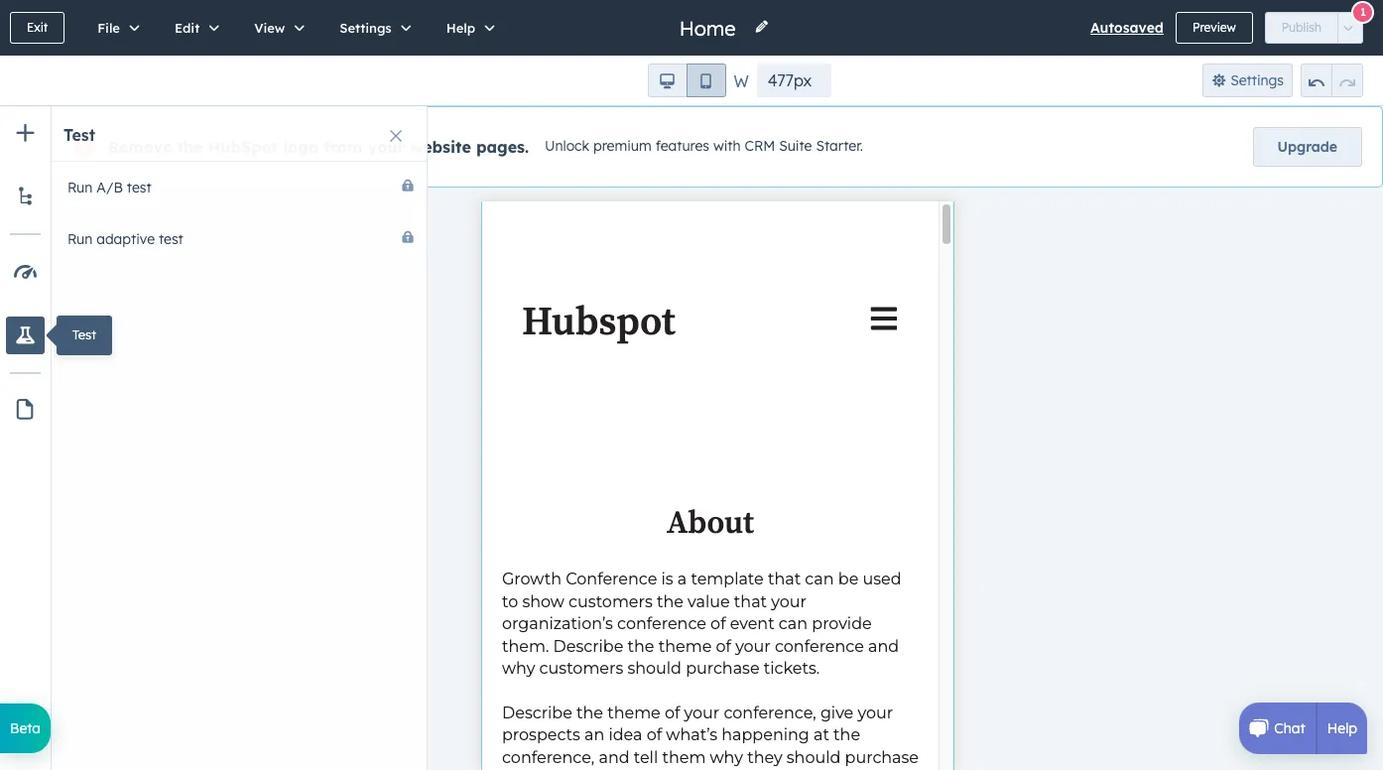 Task type: describe. For each thing, give the bounding box(es) containing it.
the
[[177, 137, 203, 157]]

adaptive
[[97, 230, 155, 248]]

beta
[[10, 720, 41, 738]]

file button
[[77, 0, 154, 56]]

1 horizontal spatial settings button
[[1203, 64, 1293, 97]]

suite
[[779, 137, 812, 155]]

file
[[97, 20, 120, 36]]

features
[[656, 137, 710, 155]]

with
[[714, 137, 741, 155]]

0 horizontal spatial settings
[[340, 20, 392, 36]]

0 horizontal spatial settings button
[[319, 0, 426, 56]]

logo
[[283, 137, 319, 157]]

view button
[[233, 0, 319, 56]]

remove the hubspot logo from your website pages.
[[108, 137, 529, 157]]

run adaptive test
[[68, 230, 183, 248]]

edit
[[175, 20, 200, 36]]

publish
[[1282, 20, 1322, 35]]

premium
[[594, 137, 652, 155]]

help inside "button"
[[446, 20, 476, 36]]

run adaptive test button
[[56, 213, 427, 265]]

beta button
[[0, 704, 51, 753]]

run a/b test
[[68, 179, 152, 197]]

close image
[[390, 130, 402, 142]]

run a/b test button
[[56, 162, 427, 213]]

publish button
[[1265, 12, 1339, 44]]

0 vertical spatial test
[[64, 125, 95, 145]]

unlock
[[545, 137, 590, 155]]

edit button
[[154, 0, 233, 56]]

1 group from the left
[[648, 64, 726, 97]]

exit link
[[10, 12, 65, 44]]



Task type: locate. For each thing, give the bounding box(es) containing it.
preview button
[[1176, 12, 1253, 44]]

test inside run a/b test button
[[127, 179, 152, 197]]

0 vertical spatial settings
[[340, 20, 392, 36]]

chat
[[1275, 720, 1306, 738]]

website
[[410, 137, 471, 157]]

1 horizontal spatial test
[[159, 230, 183, 248]]

test inside run adaptive test button
[[159, 230, 183, 248]]

your
[[368, 137, 405, 157]]

preview
[[1193, 20, 1237, 35]]

test for run adaptive test
[[159, 230, 183, 248]]

group
[[648, 64, 726, 97], [1301, 64, 1364, 97]]

1 vertical spatial settings button
[[1203, 64, 1293, 97]]

w
[[734, 71, 749, 91]]

settings down the preview button
[[1231, 71, 1284, 89]]

pages.
[[476, 137, 529, 157]]

test right a/b
[[127, 179, 152, 197]]

group down publish group on the right
[[1301, 64, 1364, 97]]

group left w
[[648, 64, 726, 97]]

upgrade link
[[1253, 127, 1363, 167]]

from
[[324, 137, 363, 157]]

help
[[446, 20, 476, 36], [1328, 720, 1358, 738]]

test right adaptive
[[159, 230, 183, 248]]

run left adaptive
[[68, 230, 93, 248]]

1 run from the top
[[68, 179, 93, 197]]

0 vertical spatial help
[[446, 20, 476, 36]]

0 horizontal spatial group
[[648, 64, 726, 97]]

settings button
[[319, 0, 426, 56], [1203, 64, 1293, 97]]

0 horizontal spatial test
[[127, 179, 152, 197]]

0 vertical spatial run
[[68, 179, 93, 197]]

run left a/b
[[68, 179, 93, 197]]

1 horizontal spatial group
[[1301, 64, 1364, 97]]

remove
[[108, 137, 172, 157]]

hubspot
[[208, 137, 278, 157]]

upgrade
[[1278, 138, 1338, 156]]

exit
[[27, 20, 48, 35]]

test for run a/b test
[[127, 179, 152, 197]]

help button
[[426, 0, 509, 56]]

run for run adaptive test
[[68, 230, 93, 248]]

publish group
[[1265, 12, 1364, 44]]

1 vertical spatial test
[[72, 327, 96, 342]]

1 vertical spatial settings
[[1231, 71, 1284, 89]]

None text field
[[757, 64, 832, 97]]

run for run a/b test
[[68, 179, 93, 197]]

test
[[64, 125, 95, 145], [72, 327, 96, 342]]

0 vertical spatial settings button
[[319, 0, 426, 56]]

test
[[127, 179, 152, 197], [159, 230, 183, 248]]

autosaved button
[[1091, 16, 1164, 40]]

1
[[1361, 4, 1367, 18]]

autosaved
[[1091, 19, 1164, 37]]

0 vertical spatial test
[[127, 179, 152, 197]]

1 vertical spatial help
[[1328, 720, 1358, 738]]

settings
[[340, 20, 392, 36], [1231, 71, 1284, 89]]

1 vertical spatial run
[[68, 230, 93, 248]]

a/b
[[97, 179, 123, 197]]

1 horizontal spatial settings
[[1231, 71, 1284, 89]]

1 vertical spatial test
[[159, 230, 183, 248]]

0 horizontal spatial help
[[446, 20, 476, 36]]

run
[[68, 179, 93, 197], [68, 230, 93, 248]]

1 horizontal spatial help
[[1328, 720, 1358, 738]]

settings right view button
[[340, 20, 392, 36]]

None field
[[678, 14, 742, 41]]

2 group from the left
[[1301, 64, 1364, 97]]

starter.
[[816, 137, 864, 155]]

2 run from the top
[[68, 230, 93, 248]]

unlock premium features with crm suite starter.
[[545, 137, 864, 155]]

crm
[[745, 137, 776, 155]]

view
[[254, 20, 285, 36]]



Task type: vqa. For each thing, say whether or not it's contained in the screenshot.
4th INCLUDES from the top of the page
no



